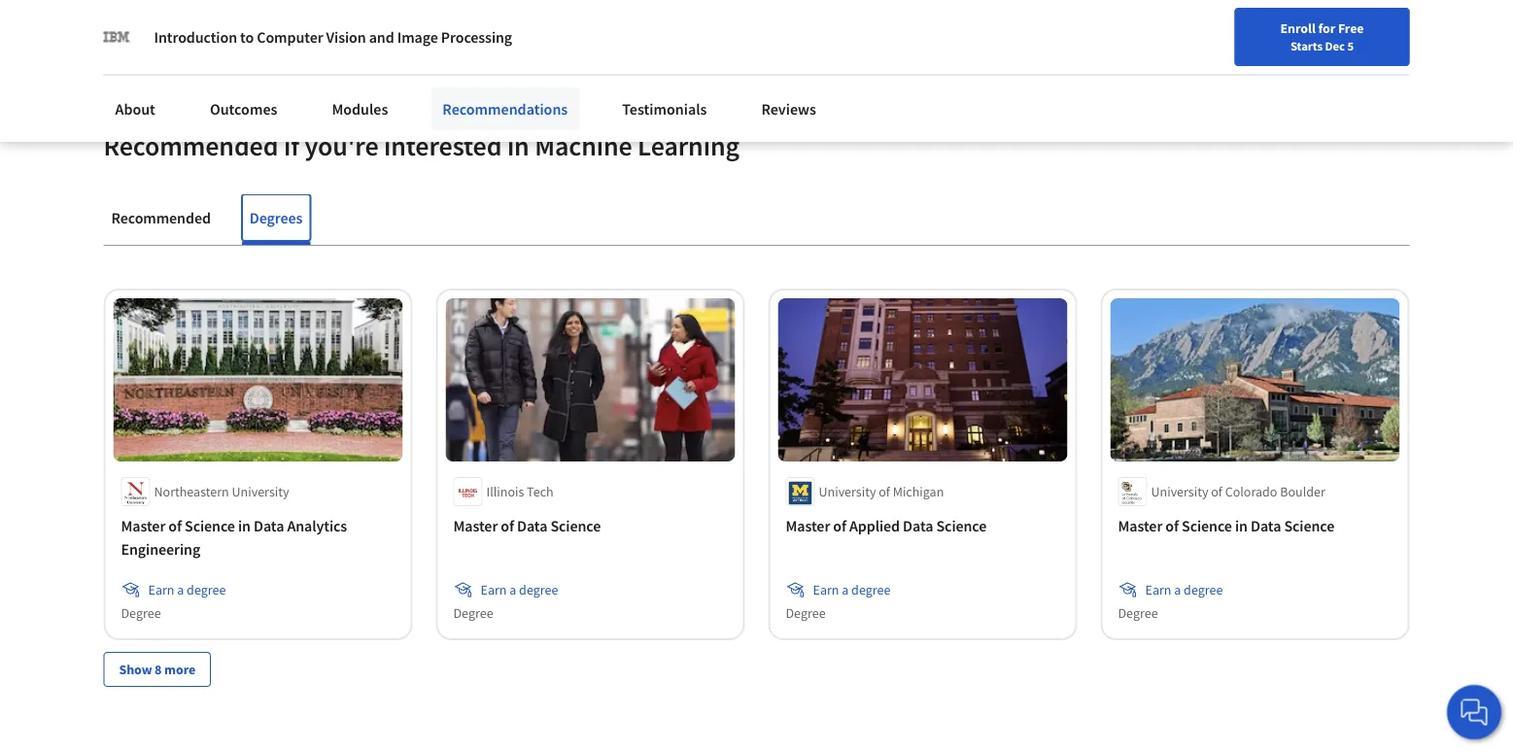 Task type: vqa. For each thing, say whether or not it's contained in the screenshot.
education
no



Task type: locate. For each thing, give the bounding box(es) containing it.
3 earn from the left
[[813, 581, 839, 599]]

2 earn from the left
[[481, 581, 507, 599]]

1 science from the left
[[185, 516, 235, 535]]

collection element
[[92, 246, 1421, 718]]

3 earn a degree from the left
[[813, 581, 891, 599]]

4 master from the left
[[1118, 516, 1163, 535]]

more
[[164, 661, 196, 678]]

science down michigan
[[936, 516, 987, 535]]

degree down applied
[[852, 581, 891, 599]]

1 master from the left
[[121, 516, 165, 535]]

earn down master of data science
[[481, 581, 507, 599]]

earn a degree
[[148, 581, 226, 599], [481, 581, 558, 599], [813, 581, 891, 599], [1145, 581, 1223, 599]]

reviews
[[761, 99, 816, 119]]

illinois
[[486, 483, 524, 500]]

computer
[[257, 27, 323, 47]]

data inside master of applied data science link
[[903, 516, 933, 535]]

earn for master of applied data science
[[813, 581, 839, 599]]

science down 'northeastern university'
[[185, 516, 235, 535]]

processing
[[441, 27, 512, 47]]

interested
[[384, 129, 502, 163]]

degree
[[187, 581, 226, 599], [519, 581, 558, 599], [852, 581, 891, 599], [1184, 581, 1223, 599]]

recommended
[[104, 129, 278, 163], [111, 208, 211, 228]]

1 earn from the left
[[148, 581, 174, 599]]

2 university from the left
[[819, 483, 876, 500]]

1 data from the left
[[254, 516, 284, 535]]

1 university from the left
[[232, 483, 289, 500]]

1 degree from the left
[[187, 581, 226, 599]]

of left applied
[[833, 516, 847, 535]]

in down university of colorado boulder
[[1235, 516, 1248, 535]]

earn a degree down applied
[[813, 581, 891, 599]]

to
[[240, 27, 254, 47]]

2 data from the left
[[517, 516, 548, 535]]

3 university from the left
[[1151, 483, 1209, 500]]

data down tech
[[517, 516, 548, 535]]

2 degree from the left
[[519, 581, 558, 599]]

boulder
[[1280, 483, 1326, 500]]

3 degree from the left
[[852, 581, 891, 599]]

of up the engineering
[[168, 516, 182, 535]]

science inside master of science in data analytics engineering
[[185, 516, 235, 535]]

show 8 more
[[119, 661, 196, 678]]

4 a from the left
[[1174, 581, 1181, 599]]

0 horizontal spatial in
[[238, 516, 251, 535]]

learning
[[638, 129, 740, 163]]

vision
[[326, 27, 366, 47]]

analytics
[[287, 516, 347, 535]]

a down master of data science
[[510, 581, 516, 599]]

machine
[[535, 129, 632, 163]]

degree
[[121, 604, 161, 622], [453, 604, 493, 622], [786, 604, 826, 622], [1118, 604, 1158, 622]]

degree down master of science in data analytics engineering
[[187, 581, 226, 599]]

show notifications image
[[1251, 24, 1274, 48]]

recommended for recommended if you're interested in machine learning
[[104, 129, 278, 163]]

degree down master of data science
[[519, 581, 558, 599]]

earn down master of applied data science
[[813, 581, 839, 599]]

master of science in data science link
[[1118, 514, 1392, 537]]

master for master of science in data analytics engineering
[[121, 516, 165, 535]]

science
[[185, 516, 235, 535], [551, 516, 601, 535], [936, 516, 987, 535], [1182, 516, 1232, 535], [1284, 516, 1335, 535]]

2 a from the left
[[510, 581, 516, 599]]

1 vertical spatial recommended
[[111, 208, 211, 228]]

3 master from the left
[[786, 516, 830, 535]]

northeastern
[[154, 483, 229, 500]]

1 a from the left
[[177, 581, 184, 599]]

in inside master of science in data analytics engineering
[[238, 516, 251, 535]]

earn down master of science in data science
[[1145, 581, 1172, 599]]

1 horizontal spatial university
[[819, 483, 876, 500]]

4 data from the left
[[1251, 516, 1281, 535]]

introduction to computer vision and image processing
[[154, 27, 512, 47]]

image
[[397, 27, 438, 47]]

master
[[121, 516, 165, 535], [453, 516, 498, 535], [786, 516, 830, 535], [1118, 516, 1163, 535]]

science down university of colorado boulder
[[1182, 516, 1232, 535]]

in for master of science in data science
[[1235, 516, 1248, 535]]

university
[[232, 483, 289, 500], [819, 483, 876, 500], [1151, 483, 1209, 500]]

earn a degree down master of data science
[[481, 581, 558, 599]]

master of data science
[[453, 516, 601, 535]]

3 degree from the left
[[786, 604, 826, 622]]

data left analytics
[[254, 516, 284, 535]]

enroll for free starts dec 5
[[1281, 19, 1364, 53]]

michigan
[[893, 483, 944, 500]]

ibm image
[[104, 23, 131, 51]]

of
[[879, 483, 890, 500], [1211, 483, 1223, 500], [168, 516, 182, 535], [501, 516, 514, 535], [833, 516, 847, 535], [1166, 516, 1179, 535]]

data
[[254, 516, 284, 535], [517, 516, 548, 535], [903, 516, 933, 535], [1251, 516, 1281, 535]]

university up applied
[[819, 483, 876, 500]]

outcomes link
[[198, 87, 289, 130]]

of for master of science in data analytics engineering
[[168, 516, 182, 535]]

earn
[[148, 581, 174, 599], [481, 581, 507, 599], [813, 581, 839, 599], [1145, 581, 1172, 599]]

3 a from the left
[[842, 581, 849, 599]]

a down master of applied data science
[[842, 581, 849, 599]]

earn a degree for master of applied data science
[[813, 581, 891, 599]]

of left michigan
[[879, 483, 890, 500]]

a down master of science in data science
[[1174, 581, 1181, 599]]

4 earn from the left
[[1145, 581, 1172, 599]]

4 degree from the left
[[1118, 604, 1158, 622]]

4 earn a degree from the left
[[1145, 581, 1223, 599]]

in inside master of science in data science link
[[1235, 516, 1248, 535]]

recommended inside recommended button
[[111, 208, 211, 228]]

data down michigan
[[903, 516, 933, 535]]

None search field
[[277, 12, 705, 51]]

0 vertical spatial recommended
[[104, 129, 278, 163]]

2 horizontal spatial in
[[1235, 516, 1248, 535]]

reviews link
[[750, 87, 828, 130]]

northeastern university
[[154, 483, 289, 500]]

2 degree from the left
[[453, 604, 493, 622]]

2 earn a degree from the left
[[481, 581, 558, 599]]

in
[[507, 129, 529, 163], [238, 516, 251, 535], [1235, 516, 1248, 535]]

data inside master of science in data analytics engineering
[[254, 516, 284, 535]]

0 horizontal spatial university
[[232, 483, 289, 500]]

2 master from the left
[[453, 516, 498, 535]]

of down illinois
[[501, 516, 514, 535]]

a
[[177, 581, 184, 599], [510, 581, 516, 599], [842, 581, 849, 599], [1174, 581, 1181, 599]]

master inside master of science in data analytics engineering
[[121, 516, 165, 535]]

earn down the engineering
[[148, 581, 174, 599]]

university up the master of science in data analytics engineering link
[[232, 483, 289, 500]]

of left colorado
[[1211, 483, 1223, 500]]

1 degree from the left
[[121, 604, 161, 622]]

recommendations link
[[431, 87, 580, 130]]

4 degree from the left
[[1184, 581, 1223, 599]]

in down 'northeastern university'
[[238, 516, 251, 535]]

in down recommendations on the top left
[[507, 129, 529, 163]]

menu item
[[1105, 19, 1230, 83]]

earn a degree down the engineering
[[148, 581, 226, 599]]

science down boulder
[[1284, 516, 1335, 535]]

of for university of michigan
[[879, 483, 890, 500]]

master for master of applied data science
[[786, 516, 830, 535]]

of down university of colorado boulder
[[1166, 516, 1179, 535]]

modules link
[[320, 87, 400, 130]]

earn a degree down master of science in data science
[[1145, 581, 1223, 599]]

about link
[[104, 87, 167, 130]]

3 data from the left
[[903, 516, 933, 535]]

degree for master of science in data analytics engineering
[[187, 581, 226, 599]]

of inside master of science in data analytics engineering
[[168, 516, 182, 535]]

a down the engineering
[[177, 581, 184, 599]]

testimonials link
[[611, 87, 719, 130]]

university up master of science in data science
[[1151, 483, 1209, 500]]

degree for master of data science
[[453, 604, 493, 622]]

university of michigan
[[819, 483, 944, 500]]

2 horizontal spatial university
[[1151, 483, 1209, 500]]

data down colorado
[[1251, 516, 1281, 535]]

degrees
[[250, 208, 303, 228]]

science down tech
[[551, 516, 601, 535]]

for
[[1318, 19, 1336, 37]]

earn for master of data science
[[481, 581, 507, 599]]

degree down master of science in data science
[[1184, 581, 1223, 599]]

master of science in data science
[[1118, 516, 1335, 535]]

1 earn a degree from the left
[[148, 581, 226, 599]]

coursera image
[[23, 16, 147, 47]]



Task type: describe. For each thing, give the bounding box(es) containing it.
free
[[1338, 19, 1364, 37]]

if
[[284, 129, 299, 163]]

master of applied data science link
[[786, 514, 1060, 537]]

8
[[155, 661, 162, 678]]

degree for master of science in data science
[[1184, 581, 1223, 599]]

master of science in data analytics engineering link
[[121, 514, 395, 561]]

a for master of science in data science
[[1174, 581, 1181, 599]]

recommended button
[[104, 195, 219, 241]]

illinois tech
[[486, 483, 554, 500]]

colorado
[[1225, 483, 1278, 500]]

a for master of data science
[[510, 581, 516, 599]]

earn for master of science in data analytics engineering
[[148, 581, 174, 599]]

and
[[369, 27, 394, 47]]

about
[[115, 99, 155, 119]]

earn a degree for master of science in data analytics engineering
[[148, 581, 226, 599]]

chat with us image
[[1459, 697, 1490, 728]]

earn a degree for master of science in data science
[[1145, 581, 1223, 599]]

tech
[[527, 483, 554, 500]]

university of colorado boulder
[[1151, 483, 1326, 500]]

3 science from the left
[[936, 516, 987, 535]]

a for master of science in data analytics engineering
[[177, 581, 184, 599]]

enroll
[[1281, 19, 1316, 37]]

introduction
[[154, 27, 237, 47]]

a for master of applied data science
[[842, 581, 849, 599]]

2 science from the left
[[551, 516, 601, 535]]

master of data science link
[[453, 514, 728, 537]]

degrees button
[[242, 195, 310, 241]]

of for master of science in data science
[[1166, 516, 1179, 535]]

modules
[[332, 99, 388, 119]]

master for master of data science
[[453, 516, 498, 535]]

university for master of science in data science
[[1151, 483, 1209, 500]]

university for master of applied data science
[[819, 483, 876, 500]]

degree for master of science in data analytics engineering
[[121, 604, 161, 622]]

starts
[[1291, 38, 1323, 53]]

earn for master of science in data science
[[1145, 581, 1172, 599]]

recommendations
[[443, 99, 568, 119]]

1 horizontal spatial in
[[507, 129, 529, 163]]

recommended for recommended
[[111, 208, 211, 228]]

outcomes
[[210, 99, 277, 119]]

recommended if you're interested in machine learning
[[104, 129, 740, 163]]

5 science from the left
[[1284, 516, 1335, 535]]

of for master of applied data science
[[833, 516, 847, 535]]

of for master of data science
[[501, 516, 514, 535]]

show 8 more button
[[104, 652, 211, 687]]

engineering
[[121, 539, 200, 559]]

recommendation tabs tab list
[[104, 195, 1410, 245]]

of for university of colorado boulder
[[1211, 483, 1223, 500]]

degree for master of applied data science
[[786, 604, 826, 622]]

applied
[[850, 516, 900, 535]]

earn a degree for master of data science
[[481, 581, 558, 599]]

master of applied data science
[[786, 516, 987, 535]]

degree for master of data science
[[519, 581, 558, 599]]

you're
[[305, 129, 379, 163]]

master of science in data analytics engineering
[[121, 516, 347, 559]]

4 science from the left
[[1182, 516, 1232, 535]]

in for master of science in data analytics engineering
[[238, 516, 251, 535]]

data inside "master of data science" link
[[517, 516, 548, 535]]

testimonials
[[622, 99, 707, 119]]

5
[[1347, 38, 1354, 53]]

degree for master of science in data science
[[1118, 604, 1158, 622]]

degree for master of applied data science
[[852, 581, 891, 599]]

master for master of science in data science
[[1118, 516, 1163, 535]]

data inside master of science in data science link
[[1251, 516, 1281, 535]]

dec
[[1325, 38, 1345, 53]]

show
[[119, 661, 152, 678]]



